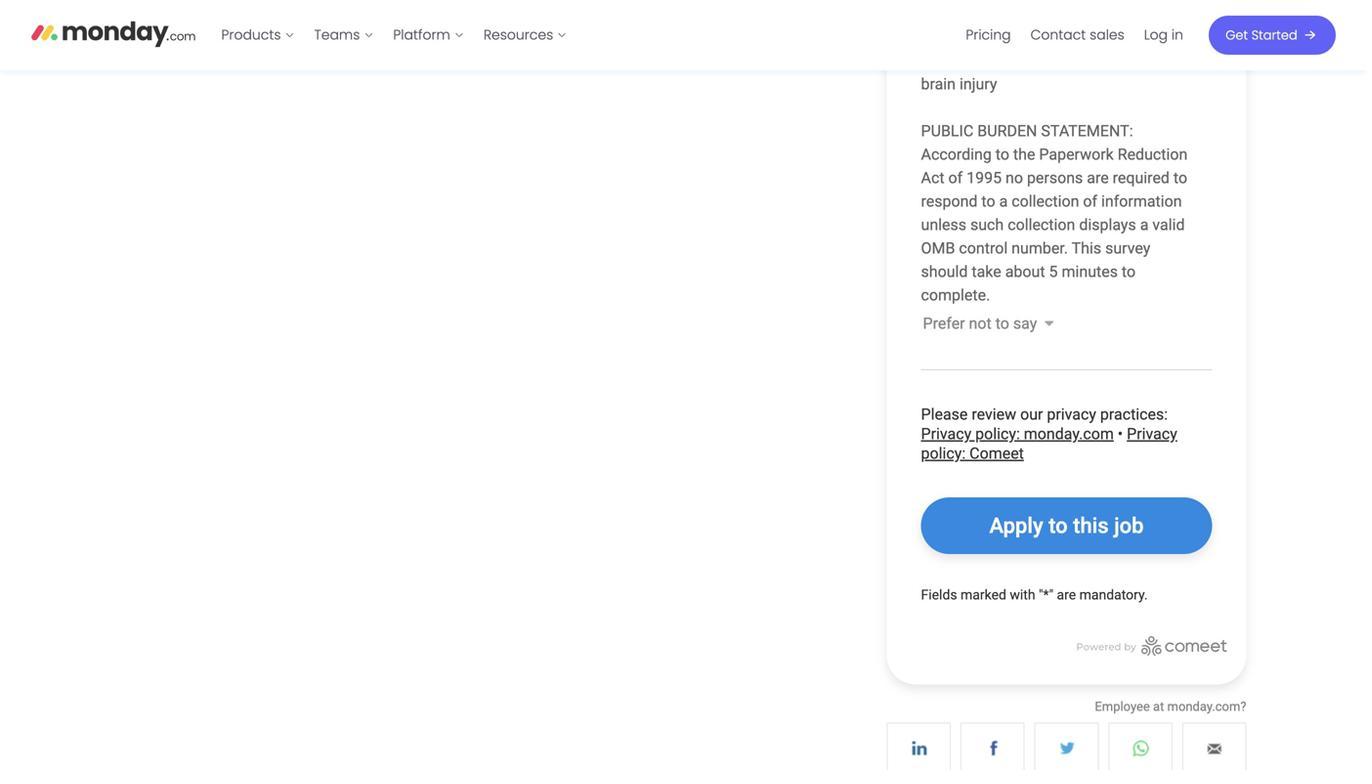Task type: vqa. For each thing, say whether or not it's contained in the screenshot.
right tutorials
no



Task type: describe. For each thing, give the bounding box(es) containing it.
products
[[221, 25, 281, 44]]

started
[[1252, 26, 1298, 44]]

contact
[[1031, 25, 1086, 44]]

resources
[[484, 25, 554, 44]]

teams link
[[305, 20, 384, 51]]

log in
[[1145, 25, 1184, 44]]

products link
[[212, 20, 305, 51]]

list containing pricing
[[957, 0, 1194, 70]]

in
[[1172, 25, 1184, 44]]

log
[[1145, 25, 1168, 44]]

get started button
[[1209, 16, 1337, 55]]

platform link
[[384, 20, 474, 51]]



Task type: locate. For each thing, give the bounding box(es) containing it.
contact sales button
[[1021, 20, 1135, 51]]

monday.com logo image
[[31, 13, 196, 54]]

teams
[[314, 25, 360, 44]]

1 horizontal spatial list
[[957, 0, 1194, 70]]

platform
[[393, 25, 451, 44]]

get
[[1226, 26, 1249, 44]]

pricing link
[[957, 20, 1021, 51]]

sales
[[1090, 25, 1125, 44]]

0 horizontal spatial list
[[212, 0, 577, 70]]

2 list from the left
[[957, 0, 1194, 70]]

main element
[[212, 0, 1337, 70]]

list
[[212, 0, 577, 70], [957, 0, 1194, 70]]

list containing products
[[212, 0, 577, 70]]

get started
[[1226, 26, 1298, 44]]

resources link
[[474, 20, 577, 51]]

contact sales
[[1031, 25, 1125, 44]]

pricing
[[966, 25, 1012, 44]]

1 list from the left
[[212, 0, 577, 70]]

log in link
[[1135, 20, 1194, 51]]



